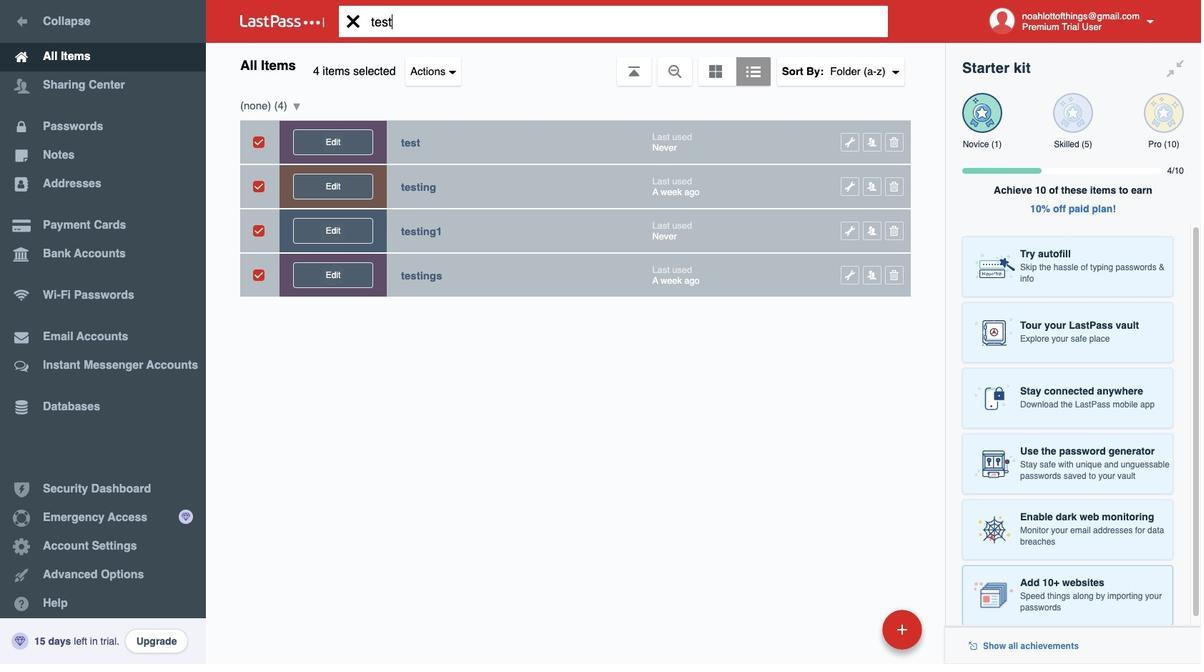 Task type: describe. For each thing, give the bounding box(es) containing it.
lastpass image
[[240, 15, 325, 28]]

new item navigation
[[784, 606, 931, 664]]



Task type: locate. For each thing, give the bounding box(es) containing it.
vault options navigation
[[206, 43, 945, 86]]

main navigation navigation
[[0, 0, 206, 664]]

clear search image
[[339, 6, 368, 37]]

Search search field
[[339, 6, 910, 37]]

new item element
[[784, 609, 928, 650]]

search my vault text field
[[339, 6, 910, 37]]



